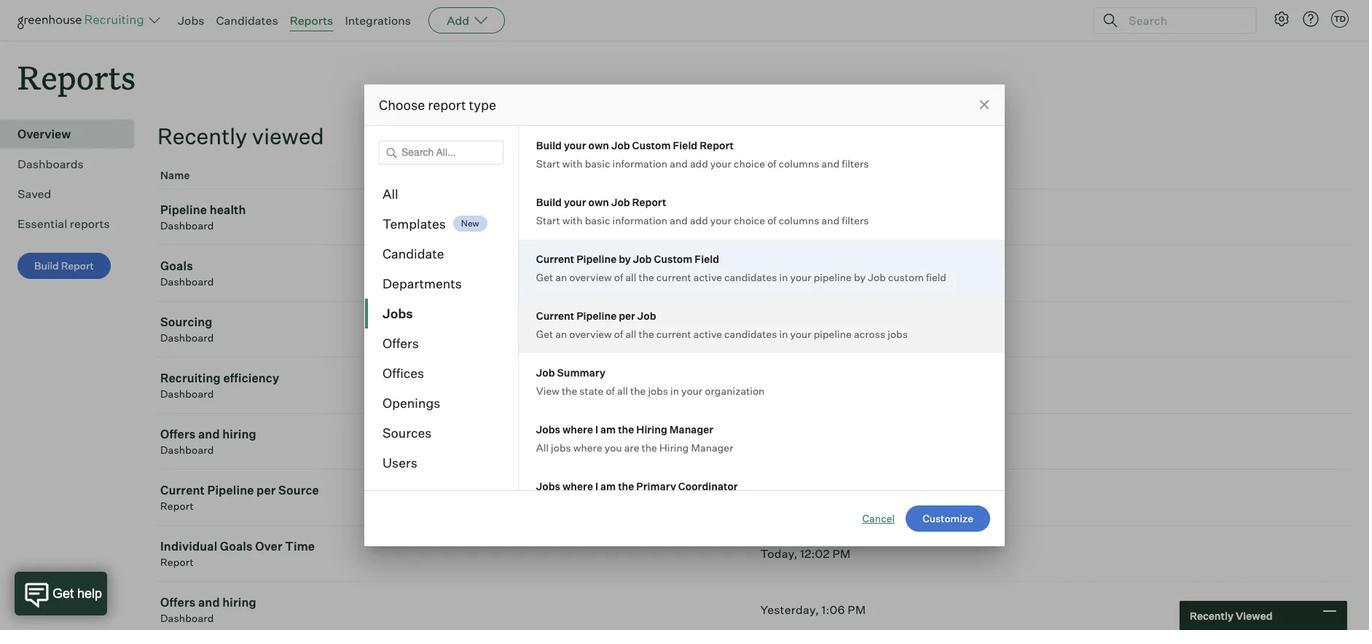 Task type: vqa. For each thing, say whether or not it's contained in the screenshot.
HackerRank
no



Task type: locate. For each thing, give the bounding box(es) containing it.
dashboard inside recruiting efficiency dashboard
[[160, 388, 214, 400]]

today, 12:58 pm for dashboard
[[760, 322, 851, 337]]

field inside current pipeline by job custom field get an overview of all the current active candidates in your pipeline by job custom field
[[695, 252, 719, 265]]

2 horizontal spatial jobs
[[888, 328, 908, 340]]

2 today, 12:58 pm from the top
[[760, 378, 851, 393]]

source
[[278, 483, 319, 498]]

jobs
[[888, 328, 908, 340], [648, 384, 668, 397], [551, 441, 571, 454]]

job
[[611, 139, 630, 151], [611, 196, 630, 208], [633, 252, 652, 265], [868, 271, 886, 283], [637, 309, 656, 322], [536, 366, 555, 379]]

per left source
[[257, 483, 276, 498]]

own inside build your own job custom field report start with basic information and add your choice of columns and filters
[[588, 139, 609, 151]]

1 12:58 from the top
[[800, 322, 830, 337]]

an inside current pipeline per job get an overview of all the current active candidates in your pipeline across jobs
[[555, 328, 567, 340]]

field inside build your own job custom field report start with basic information and add your choice of columns and filters
[[673, 139, 698, 151]]

candidates up current pipeline per job get an overview of all the current active candidates in your pipeline across jobs
[[724, 271, 777, 283]]

report inside individual goals over time report
[[160, 556, 194, 568]]

in inside job summary view the state of all the jobs in your organization
[[670, 384, 679, 397]]

basic inside build your own job custom field report start with basic information and add your choice of columns and filters
[[585, 157, 610, 169]]

jobs inside job summary view the state of all the jobs in your organization
[[648, 384, 668, 397]]

dashboard down health
[[160, 219, 214, 232]]

0 vertical spatial custom
[[632, 139, 671, 151]]

job inside build your own job report start with basic information and add your choice of columns and filters
[[611, 196, 630, 208]]

overview
[[569, 271, 612, 283], [569, 328, 612, 340]]

efficiency
[[223, 371, 279, 386]]

am for primary
[[600, 480, 616, 492]]

today, 12:58 pm for efficiency
[[760, 378, 851, 393]]

1 information from the top
[[612, 157, 668, 169]]

1 vertical spatial columns
[[779, 214, 819, 226]]

1 vertical spatial current
[[656, 328, 691, 340]]

0 vertical spatial current
[[536, 252, 574, 265]]

1 vertical spatial with
[[562, 214, 583, 226]]

i
[[595, 423, 598, 435], [595, 480, 598, 492]]

greenhouse recruiting image
[[17, 12, 149, 29]]

current for current pipeline by job custom field
[[536, 252, 574, 265]]

per
[[619, 309, 635, 322], [257, 483, 276, 498]]

your inside current pipeline by job custom field get an overview of all the current active candidates in your pipeline by job custom field
[[790, 271, 812, 283]]

1 horizontal spatial reports
[[290, 13, 333, 28]]

0 vertical spatial all
[[383, 185, 398, 201]]

1 today, 12:58 pm from the top
[[760, 322, 851, 337]]

1 vertical spatial all
[[625, 328, 636, 340]]

2 with from the top
[[562, 214, 583, 226]]

cancel
[[862, 512, 895, 524]]

1 vertical spatial candidates
[[724, 328, 777, 340]]

1 horizontal spatial per
[[619, 309, 635, 322]]

2 get from the top
[[536, 328, 553, 340]]

i down state
[[595, 423, 598, 435]]

field down build your own job report start with basic information and add your choice of columns and filters
[[695, 252, 719, 265]]

organization
[[705, 384, 765, 397]]

primary
[[636, 480, 676, 492]]

0 vertical spatial recently
[[157, 123, 247, 150]]

2 filters from the top
[[842, 214, 869, 226]]

with
[[562, 157, 583, 169], [562, 214, 583, 226]]

0 vertical spatial get
[[536, 271, 553, 283]]

all up templates
[[383, 185, 398, 201]]

dashboard down the recruiting
[[160, 388, 214, 400]]

all
[[625, 271, 636, 283], [625, 328, 636, 340], [617, 384, 628, 397]]

filters right 1:43 at the top of page
[[842, 214, 869, 226]]

2 own from the top
[[588, 196, 609, 208]]

am up you
[[600, 423, 616, 435]]

1 pipeline from the top
[[814, 271, 852, 283]]

0 vertical spatial jobs
[[888, 328, 908, 340]]

essential
[[17, 217, 67, 231]]

own
[[588, 139, 609, 151], [588, 196, 609, 208]]

where for jobs where i am the hiring manager all jobs where you are the hiring manager
[[563, 423, 593, 435]]

add button
[[429, 7, 505, 34]]

choose report type dialog
[[364, 84, 1005, 546]]

pipeline left across at bottom
[[814, 328, 852, 340]]

1 overview from the top
[[569, 271, 612, 283]]

12:58 for dashboard
[[800, 322, 830, 337]]

and
[[670, 157, 688, 169], [822, 157, 840, 169], [670, 214, 688, 226], [822, 214, 840, 226], [198, 427, 220, 442], [198, 595, 220, 610]]

0 vertical spatial an
[[555, 271, 567, 283]]

custom inside current pipeline by job custom field get an overview of all the current active candidates in your pipeline by job custom field
[[654, 252, 693, 265]]

candidates inside current pipeline per job get an overview of all the current active candidates in your pipeline across jobs
[[724, 328, 777, 340]]

report down essential reports link
[[61, 260, 94, 272]]

report up individual
[[160, 500, 194, 512]]

hiring up are
[[636, 423, 667, 435]]

2 vertical spatial offers
[[160, 595, 196, 610]]

0 vertical spatial pipeline
[[814, 271, 852, 283]]

candidates inside current pipeline by job custom field get an overview of all the current active candidates in your pipeline by job custom field
[[724, 271, 777, 283]]

1 columns from the top
[[779, 157, 819, 169]]

2 i from the top
[[595, 480, 598, 492]]

recently viewed
[[1190, 610, 1273, 622]]

per inside current pipeline per job get an overview of all the current active candidates in your pipeline across jobs
[[619, 309, 635, 322]]

2 vertical spatial in
[[670, 384, 679, 397]]

1 vertical spatial i
[[595, 480, 598, 492]]

in down today, 12:59 pm
[[779, 328, 788, 340]]

the inside current pipeline per job get an overview of all the current active candidates in your pipeline across jobs
[[639, 328, 654, 340]]

of inside job summary view the state of all the jobs in your organization
[[606, 384, 615, 397]]

2 active from the top
[[694, 328, 722, 340]]

i left primary
[[595, 480, 598, 492]]

viewed for last viewed
[[785, 169, 821, 182]]

2 start from the top
[[536, 214, 560, 226]]

time
[[285, 539, 315, 554]]

integrations
[[345, 13, 411, 28]]

1 vertical spatial custom
[[654, 252, 693, 265]]

in left 12:59
[[779, 271, 788, 283]]

choice up current pipeline by job custom field get an overview of all the current active candidates in your pipeline by job custom field
[[734, 214, 765, 226]]

jobs
[[178, 13, 204, 28], [383, 305, 413, 321], [536, 423, 560, 435], [536, 480, 560, 492]]

5 today, from the top
[[760, 491, 798, 505]]

1 horizontal spatial by
[[854, 271, 866, 283]]

0 vertical spatial offers
[[383, 335, 419, 351]]

recently up name
[[157, 123, 247, 150]]

across
[[854, 328, 885, 340]]

dashboard up sourcing
[[160, 276, 214, 288]]

jobs up jobs where i am the hiring manager all jobs where you are the hiring manager
[[648, 384, 668, 397]]

0 horizontal spatial per
[[257, 483, 276, 498]]

1 am from the top
[[600, 423, 616, 435]]

recently
[[157, 123, 247, 150], [1190, 610, 1234, 622]]

all down view
[[536, 441, 549, 454]]

0 vertical spatial active
[[694, 271, 722, 283]]

current inside current pipeline by job custom field get an overview of all the current active candidates in your pipeline by job custom field
[[536, 252, 574, 265]]

1 vertical spatial all
[[536, 441, 549, 454]]

0 vertical spatial current
[[656, 271, 691, 283]]

columns up 'today, 1:43 pm'
[[779, 157, 819, 169]]

your inside current pipeline per job get an overview of all the current active candidates in your pipeline across jobs
[[790, 328, 812, 340]]

pipeline inside current pipeline per source report
[[207, 483, 254, 498]]

2 vertical spatial all
[[617, 384, 628, 397]]

4 dashboard from the top
[[160, 388, 214, 400]]

offers down individual
[[160, 595, 196, 610]]

view
[[536, 384, 560, 397]]

hiring right are
[[659, 441, 689, 454]]

1 horizontal spatial all
[[536, 441, 549, 454]]

2 current from the top
[[656, 328, 691, 340]]

today, 1:43 pm
[[760, 210, 844, 225]]

goals left over
[[220, 539, 253, 554]]

report down build your own job custom field report start with basic information and add your choice of columns and filters
[[632, 196, 666, 208]]

and down build your own job custom field report start with basic information and add your choice of columns and filters
[[670, 214, 688, 226]]

filters right last viewed
[[842, 157, 869, 169]]

job for current pipeline by job custom field get an overview of all the current active candidates in your pipeline by job custom field
[[633, 252, 652, 265]]

1 vertical spatial manager
[[691, 441, 733, 454]]

dashboard inside pipeline health dashboard
[[160, 219, 214, 232]]

report inside build your own job report start with basic information and add your choice of columns and filters
[[632, 196, 666, 208]]

0 vertical spatial where
[[563, 423, 593, 435]]

of inside current pipeline by job custom field get an overview of all the current active candidates in your pipeline by job custom field
[[614, 271, 623, 283]]

1 vertical spatial build
[[536, 196, 562, 208]]

1 horizontal spatial jobs
[[648, 384, 668, 397]]

reports link
[[290, 13, 333, 28]]

dashboard down individual
[[160, 612, 214, 625]]

2 dashboard from the top
[[160, 276, 214, 288]]

columns down last viewed
[[779, 214, 819, 226]]

report down individual
[[160, 556, 194, 568]]

0 horizontal spatial recently
[[157, 123, 247, 150]]

1 current from the top
[[656, 271, 691, 283]]

2 today, from the top
[[760, 266, 798, 281]]

an inside current pipeline by job custom field get an overview of all the current active candidates in your pipeline by job custom field
[[555, 271, 567, 283]]

12:58 for efficiency
[[800, 378, 830, 393]]

0 vertical spatial add
[[690, 157, 708, 169]]

12:58
[[800, 322, 830, 337], [800, 378, 830, 393]]

jobs inside jobs where i am the hiring manager all jobs where you are the hiring manager
[[551, 441, 571, 454]]

pipeline for current pipeline per source
[[207, 483, 254, 498]]

choice inside build your own job report start with basic information and add your choice of columns and filters
[[734, 214, 765, 226]]

2 choice from the top
[[734, 214, 765, 226]]

1 vertical spatial pipeline
[[814, 328, 852, 340]]

0 vertical spatial viewed
[[252, 123, 324, 150]]

2 vertical spatial where
[[563, 480, 593, 492]]

2 columns from the top
[[779, 214, 819, 226]]

pm for sourcing
[[832, 322, 851, 337]]

of inside build your own job custom field report start with basic information and add your choice of columns and filters
[[767, 157, 776, 169]]

0 vertical spatial hiring
[[222, 427, 256, 442]]

2 basic from the top
[[585, 214, 610, 226]]

dashboard up current pipeline per source report
[[160, 444, 214, 456]]

manager up the coordinator
[[691, 441, 733, 454]]

0 vertical spatial today, 12:58 pm
[[760, 322, 851, 337]]

2 pipeline from the top
[[814, 328, 852, 340]]

1 vertical spatial basic
[[585, 214, 610, 226]]

own for information
[[588, 196, 609, 208]]

0 vertical spatial i
[[595, 423, 598, 435]]

active up current pipeline per job get an overview of all the current active candidates in your pipeline across jobs
[[694, 271, 722, 283]]

essential reports
[[17, 217, 110, 231]]

where
[[563, 423, 593, 435], [573, 441, 602, 454], [563, 480, 593, 492]]

hiring down individual goals over time report
[[222, 595, 256, 610]]

today,
[[760, 210, 798, 225], [760, 266, 798, 281], [760, 322, 798, 337], [760, 378, 798, 393], [760, 491, 798, 505], [760, 547, 798, 561]]

current for current pipeline per job
[[536, 309, 574, 322]]

2 vertical spatial current
[[160, 483, 205, 498]]

of
[[767, 157, 776, 169], [767, 214, 776, 226], [614, 271, 623, 283], [614, 328, 623, 340], [606, 384, 615, 397]]

offers down the recruiting
[[160, 427, 196, 442]]

pipeline inside current pipeline by job custom field get an overview of all the current active candidates in your pipeline by job custom field
[[814, 271, 852, 283]]

offers and hiring dashboard down individual goals over time report
[[160, 595, 256, 625]]

pipeline inside current pipeline per job get an overview of all the current active candidates in your pipeline across jobs
[[576, 309, 617, 322]]

offers and hiring dashboard down recruiting efficiency dashboard
[[160, 427, 256, 456]]

goals down pipeline health dashboard
[[160, 259, 193, 273]]

jobs right across at bottom
[[888, 328, 908, 340]]

own inside build your own job report start with basic information and add your choice of columns and filters
[[588, 196, 609, 208]]

reports right the candidates link
[[290, 13, 333, 28]]

am inside jobs where i am the hiring manager all jobs where you are the hiring manager
[[600, 423, 616, 435]]

1 vertical spatial choice
[[734, 214, 765, 226]]

0 vertical spatial filters
[[842, 157, 869, 169]]

1 vertical spatial filters
[[842, 214, 869, 226]]

and down recruiting efficiency dashboard
[[198, 427, 220, 442]]

0 vertical spatial with
[[562, 157, 583, 169]]

0 vertical spatial reports
[[290, 13, 333, 28]]

0 vertical spatial all
[[625, 271, 636, 283]]

candidate
[[383, 245, 444, 261]]

6 today, from the top
[[760, 547, 798, 561]]

2 overview from the top
[[569, 328, 612, 340]]

2 12:58 from the top
[[800, 378, 830, 393]]

hiring
[[222, 427, 256, 442], [222, 595, 256, 610]]

viewed
[[1236, 610, 1273, 622]]

1 vertical spatial am
[[600, 480, 616, 492]]

1 vertical spatial current
[[536, 309, 574, 322]]

2 add from the top
[[690, 214, 708, 226]]

active
[[694, 271, 722, 283], [694, 328, 722, 340]]

new
[[461, 218, 479, 229]]

build inside build your own job custom field report start with basic information and add your choice of columns and filters
[[536, 139, 562, 151]]

3 today, from the top
[[760, 322, 798, 337]]

i inside jobs where i am the hiring manager all jobs where you are the hiring manager
[[595, 423, 598, 435]]

1 basic from the top
[[585, 157, 610, 169]]

report
[[700, 139, 734, 151], [632, 196, 666, 208], [61, 260, 94, 272], [160, 500, 194, 512], [160, 556, 194, 568]]

0 vertical spatial field
[[673, 139, 698, 151]]

custom for and
[[632, 139, 671, 151]]

report inside current pipeline per source report
[[160, 500, 194, 512]]

pipeline inside current pipeline by job custom field get an overview of all the current active candidates in your pipeline by job custom field
[[576, 252, 617, 265]]

goals dashboard
[[160, 259, 214, 288]]

current inside current pipeline per source report
[[160, 483, 205, 498]]

your inside job summary view the state of all the jobs in your organization
[[681, 384, 703, 397]]

goals inside goals dashboard
[[160, 259, 193, 273]]

per inside current pipeline per source report
[[257, 483, 276, 498]]

reports down greenhouse recruiting image
[[17, 55, 136, 98]]

1 vertical spatial jobs
[[648, 384, 668, 397]]

1 an from the top
[[555, 271, 567, 283]]

1 vertical spatial reports
[[17, 55, 136, 98]]

1 vertical spatial information
[[612, 214, 668, 226]]

build inside build your own job report start with basic information and add your choice of columns and filters
[[536, 196, 562, 208]]

2 offers and hiring dashboard from the top
[[160, 595, 256, 625]]

all inside job summary view the state of all the jobs in your organization
[[617, 384, 628, 397]]

1 add from the top
[[690, 157, 708, 169]]

report up build your own job report start with basic information and add your choice of columns and filters
[[700, 139, 734, 151]]

current
[[656, 271, 691, 283], [656, 328, 691, 340]]

0 vertical spatial build
[[536, 139, 562, 151]]

today, for individual goals over time
[[760, 547, 798, 561]]

0 vertical spatial own
[[588, 139, 609, 151]]

am
[[600, 423, 616, 435], [600, 480, 616, 492]]

0 vertical spatial basic
[[585, 157, 610, 169]]

1 vertical spatial per
[[257, 483, 276, 498]]

Search All... text field
[[379, 140, 503, 164]]

pipeline
[[814, 271, 852, 283], [814, 328, 852, 340]]

0 vertical spatial choice
[[734, 157, 765, 169]]

users
[[383, 454, 417, 470]]

0 vertical spatial goals
[[160, 259, 193, 273]]

add up current pipeline by job custom field get an overview of all the current active candidates in your pipeline by job custom field
[[690, 214, 708, 226]]

1 horizontal spatial recently
[[1190, 610, 1234, 622]]

0 horizontal spatial by
[[619, 252, 631, 265]]

per for job
[[619, 309, 635, 322]]

today, for goals
[[760, 266, 798, 281]]

1 offers and hiring dashboard from the top
[[160, 427, 256, 456]]

hiring down recruiting efficiency dashboard
[[222, 427, 256, 442]]

1 with from the top
[[562, 157, 583, 169]]

manager
[[669, 423, 714, 435], [691, 441, 733, 454]]

2 vertical spatial build
[[34, 260, 59, 272]]

your
[[564, 139, 586, 151], [710, 157, 732, 169], [564, 196, 586, 208], [710, 214, 732, 226], [790, 271, 812, 283], [790, 328, 812, 340], [681, 384, 703, 397]]

2 an from the top
[[555, 328, 567, 340]]

current up job summary view the state of all the jobs in your organization
[[656, 328, 691, 340]]

job for build your own job custom field report start with basic information and add your choice of columns and filters
[[611, 139, 630, 151]]

dashboard down sourcing
[[160, 332, 214, 344]]

0 horizontal spatial all
[[383, 185, 398, 201]]

1 vertical spatial field
[[695, 252, 719, 265]]

1 vertical spatial active
[[694, 328, 722, 340]]

0 vertical spatial start
[[536, 157, 560, 169]]

jobs left you
[[551, 441, 571, 454]]

active up organization
[[694, 328, 722, 340]]

1 vertical spatial in
[[779, 328, 788, 340]]

2 vertical spatial jobs
[[551, 441, 571, 454]]

1 vertical spatial today, 12:58 pm
[[760, 378, 851, 393]]

pm for goals
[[832, 266, 850, 281]]

0 vertical spatial offers and hiring dashboard
[[160, 427, 256, 456]]

overview inside current pipeline per job get an overview of all the current active candidates in your pipeline across jobs
[[569, 328, 612, 340]]

custom
[[632, 139, 671, 151], [654, 252, 693, 265]]

offers and hiring dashboard
[[160, 427, 256, 456], [160, 595, 256, 625]]

current pipeline by job custom field get an overview of all the current active candidates in your pipeline by job custom field
[[536, 252, 947, 283]]

0 horizontal spatial goals
[[160, 259, 193, 273]]

1 filters from the top
[[842, 157, 869, 169]]

1 vertical spatial overview
[[569, 328, 612, 340]]

0 vertical spatial per
[[619, 309, 635, 322]]

pm
[[826, 210, 844, 225], [832, 266, 850, 281], [832, 322, 851, 337], [832, 378, 851, 393], [833, 491, 851, 505], [832, 547, 851, 561], [848, 603, 866, 617]]

current inside current pipeline per job get an overview of all the current active candidates in your pipeline across jobs
[[536, 309, 574, 322]]

where for jobs where i am the primary coordinator
[[563, 480, 593, 492]]

job inside current pipeline per job get an overview of all the current active candidates in your pipeline across jobs
[[637, 309, 656, 322]]

pipeline down 1:43 at the top of page
[[814, 271, 852, 283]]

job for build your own job report start with basic information and add your choice of columns and filters
[[611, 196, 630, 208]]

all inside current pipeline per job get an overview of all the current active candidates in your pipeline across jobs
[[625, 328, 636, 340]]

basic
[[585, 157, 610, 169], [585, 214, 610, 226]]

choice
[[734, 157, 765, 169], [734, 214, 765, 226]]

1 today, from the top
[[760, 210, 798, 225]]

information
[[612, 157, 668, 169], [612, 214, 668, 226]]

1 candidates from the top
[[724, 271, 777, 283]]

0 horizontal spatial jobs
[[551, 441, 571, 454]]

today, 12:58 pm
[[760, 322, 851, 337], [760, 378, 851, 393]]

get
[[536, 271, 553, 283], [536, 328, 553, 340]]

0 vertical spatial am
[[600, 423, 616, 435]]

viewed
[[252, 123, 324, 150], [785, 169, 821, 182]]

1 vertical spatial viewed
[[785, 169, 821, 182]]

jobs for organization
[[648, 384, 668, 397]]

by
[[619, 252, 631, 265], [854, 271, 866, 283]]

offers up offices
[[383, 335, 419, 351]]

1 get from the top
[[536, 271, 553, 283]]

0 vertical spatial 12:58
[[800, 322, 830, 337]]

2 candidates from the top
[[724, 328, 777, 340]]

in inside current pipeline by job custom field get an overview of all the current active candidates in your pipeline by job custom field
[[779, 271, 788, 283]]

1 dashboard from the top
[[160, 219, 214, 232]]

1 start from the top
[[536, 157, 560, 169]]

1 vertical spatial recently
[[1190, 610, 1234, 622]]

field up build your own job report start with basic information and add your choice of columns and filters
[[673, 139, 698, 151]]

0 vertical spatial manager
[[669, 423, 714, 435]]

summary
[[557, 366, 605, 379]]

1 i from the top
[[595, 423, 598, 435]]

candidates
[[724, 271, 777, 283], [724, 328, 777, 340]]

1 choice from the top
[[734, 157, 765, 169]]

candidates up organization
[[724, 328, 777, 340]]

get inside current pipeline per job get an overview of all the current active candidates in your pipeline across jobs
[[536, 328, 553, 340]]

1 vertical spatial 12:58
[[800, 378, 830, 393]]

columns inside build your own job report start with basic information and add your choice of columns and filters
[[779, 214, 819, 226]]

am for hiring
[[600, 423, 616, 435]]

0 horizontal spatial viewed
[[252, 123, 324, 150]]

am down you
[[600, 480, 616, 492]]

job inside build your own job custom field report start with basic information and add your choice of columns and filters
[[611, 139, 630, 151]]

build for build your own job custom field report
[[536, 139, 562, 151]]

1:06
[[822, 603, 845, 617]]

manager down organization
[[669, 423, 714, 435]]

1 vertical spatial own
[[588, 196, 609, 208]]

1 own from the top
[[588, 139, 609, 151]]

1 vertical spatial start
[[536, 214, 560, 226]]

1 vertical spatial an
[[555, 328, 567, 340]]

per up job summary view the state of all the jobs in your organization
[[619, 309, 635, 322]]

start
[[536, 157, 560, 169], [536, 214, 560, 226]]

0 horizontal spatial reports
[[17, 55, 136, 98]]

in left organization
[[670, 384, 679, 397]]

0 vertical spatial overview
[[569, 271, 612, 283]]

5 dashboard from the top
[[160, 444, 214, 456]]

recently left viewed
[[1190, 610, 1234, 622]]

current up current pipeline per job get an overview of all the current active candidates in your pipeline across jobs
[[656, 271, 691, 283]]

2 hiring from the top
[[222, 595, 256, 610]]

0 vertical spatial in
[[779, 271, 788, 283]]

1 vertical spatial hiring
[[659, 441, 689, 454]]

today, for recruiting efficiency
[[760, 378, 798, 393]]

0 vertical spatial columns
[[779, 157, 819, 169]]

field
[[673, 139, 698, 151], [695, 252, 719, 265]]

1 active from the top
[[694, 271, 722, 283]]

1 horizontal spatial viewed
[[785, 169, 821, 182]]

1 vertical spatial hiring
[[222, 595, 256, 610]]

0 vertical spatial information
[[612, 157, 668, 169]]

information inside build your own job custom field report start with basic information and add your choice of columns and filters
[[612, 157, 668, 169]]

the
[[639, 271, 654, 283], [639, 328, 654, 340], [562, 384, 577, 397], [630, 384, 646, 397], [618, 423, 634, 435], [642, 441, 657, 454], [618, 480, 634, 492]]

goals
[[160, 259, 193, 273], [220, 539, 253, 554]]

all inside current pipeline by job custom field get an overview of all the current active candidates in your pipeline by job custom field
[[625, 271, 636, 283]]

4 today, from the top
[[760, 378, 798, 393]]

2 am from the top
[[600, 480, 616, 492]]

custom inside build your own job custom field report start with basic information and add your choice of columns and filters
[[632, 139, 671, 151]]

add up build your own job report start with basic information and add your choice of columns and filters
[[690, 157, 708, 169]]

an
[[555, 271, 567, 283], [555, 328, 567, 340]]

1 vertical spatial goals
[[220, 539, 253, 554]]

field for current
[[695, 252, 719, 265]]

2 information from the top
[[612, 214, 668, 226]]

choice up build your own job report start with basic information and add your choice of columns and filters
[[734, 157, 765, 169]]

0 vertical spatial candidates
[[724, 271, 777, 283]]



Task type: describe. For each thing, give the bounding box(es) containing it.
pm for offers and hiring
[[848, 603, 866, 617]]

information inside build your own job report start with basic information and add your choice of columns and filters
[[612, 214, 668, 226]]

pm for individual goals over time
[[832, 547, 851, 561]]

report inside button
[[61, 260, 94, 272]]

td
[[1334, 14, 1346, 24]]

in inside current pipeline per job get an overview of all the current active candidates in your pipeline across jobs
[[779, 328, 788, 340]]

today, for sourcing
[[760, 322, 798, 337]]

i for hiring
[[595, 423, 598, 435]]

pipeline for current pipeline per job
[[576, 309, 617, 322]]

Search text field
[[1125, 10, 1243, 31]]

and up build your own job report start with basic information and add your choice of columns and filters
[[670, 157, 688, 169]]

candidates link
[[216, 13, 278, 28]]

td button
[[1331, 10, 1349, 28]]

customize button
[[906, 505, 990, 532]]

you
[[605, 441, 622, 454]]

filters inside build your own job report start with basic information and add your choice of columns and filters
[[842, 214, 869, 226]]

overview link
[[17, 125, 128, 143]]

departments
[[383, 275, 462, 291]]

3 dashboard from the top
[[160, 332, 214, 344]]

over
[[255, 539, 283, 554]]

dashboards link
[[17, 155, 128, 173]]

of inside current pipeline per job get an overview of all the current active candidates in your pipeline across jobs
[[614, 328, 623, 340]]

openings
[[383, 395, 440, 411]]

with inside build your own job custom field report start with basic information and add your choice of columns and filters
[[562, 157, 583, 169]]

report for individual goals over time
[[160, 556, 194, 568]]

current pipeline per job get an overview of all the current active candidates in your pipeline across jobs
[[536, 309, 908, 340]]

integrations link
[[345, 13, 411, 28]]

coordinator
[[678, 480, 738, 492]]

add inside build your own job custom field report start with basic information and add your choice of columns and filters
[[690, 157, 708, 169]]

and down individual goals over time report
[[198, 595, 220, 610]]

pm for recruiting efficiency
[[832, 378, 851, 393]]

today, for pipeline health
[[760, 210, 798, 225]]

jobs inside jobs where i am the hiring manager all jobs where you are the hiring manager
[[536, 423, 560, 435]]

templates
[[383, 215, 446, 231]]

cancel link
[[862, 511, 895, 526]]

viewed for recently viewed
[[252, 123, 324, 150]]

get inside current pipeline by job custom field get an overview of all the current active candidates in your pipeline by job custom field
[[536, 271, 553, 283]]

the inside current pipeline by job custom field get an overview of all the current active candidates in your pipeline by job custom field
[[639, 271, 654, 283]]

jobs for are
[[551, 441, 571, 454]]

individual
[[160, 539, 217, 554]]

choose report type
[[379, 97, 496, 113]]

0 vertical spatial hiring
[[636, 423, 667, 435]]

jobs where i am the primary coordinator
[[536, 480, 738, 492]]

report inside build your own job custom field report start with basic information and add your choice of columns and filters
[[700, 139, 734, 151]]

name
[[160, 169, 190, 182]]

td button
[[1328, 7, 1352, 31]]

offices
[[383, 365, 424, 381]]

and up 12:59
[[822, 214, 840, 226]]

field for add
[[673, 139, 698, 151]]

configure image
[[1273, 10, 1290, 28]]

today, 12:06 pm
[[760, 491, 851, 505]]

1:43
[[800, 210, 823, 225]]

saved
[[17, 187, 51, 201]]

choose
[[379, 97, 425, 113]]

jobs link
[[178, 13, 204, 28]]

customize
[[923, 512, 973, 524]]

report for build your own job report
[[632, 196, 666, 208]]

build report button
[[17, 253, 111, 279]]

1 vertical spatial offers
[[160, 427, 196, 442]]

6 dashboard from the top
[[160, 612, 214, 625]]

with inside build your own job report start with basic information and add your choice of columns and filters
[[562, 214, 583, 226]]

build your own job custom field report start with basic information and add your choice of columns and filters
[[536, 139, 869, 169]]

pipeline inside current pipeline per job get an overview of all the current active candidates in your pipeline across jobs
[[814, 328, 852, 340]]

1 vertical spatial where
[[573, 441, 602, 454]]

field
[[926, 271, 947, 283]]

build your own job report start with basic information and add your choice of columns and filters
[[536, 196, 869, 226]]

recently viewed
[[157, 123, 324, 150]]

columns inside build your own job custom field report start with basic information and add your choice of columns and filters
[[779, 157, 819, 169]]

report for current pipeline per source
[[160, 500, 194, 512]]

offers inside choose report type "dialog"
[[383, 335, 419, 351]]

jobs where i am the hiring manager all jobs where you are the hiring manager
[[536, 423, 733, 454]]

of inside build your own job report start with basic information and add your choice of columns and filters
[[767, 214, 776, 226]]

type
[[469, 97, 496, 113]]

recruiting
[[160, 371, 221, 386]]

pipeline inside pipeline health dashboard
[[160, 203, 207, 217]]

goals inside individual goals over time report
[[220, 539, 253, 554]]

job inside job summary view the state of all the jobs in your organization
[[536, 366, 555, 379]]

job for current pipeline per job get an overview of all the current active candidates in your pipeline across jobs
[[637, 309, 656, 322]]

job summary view the state of all the jobs in your organization
[[536, 366, 765, 397]]

state
[[579, 384, 604, 397]]

overview inside current pipeline by job custom field get an overview of all the current active candidates in your pipeline by job custom field
[[569, 271, 612, 283]]

current inside current pipeline per job get an overview of all the current active candidates in your pipeline across jobs
[[656, 328, 691, 340]]

candidates
[[216, 13, 278, 28]]

basic inside build your own job report start with basic information and add your choice of columns and filters
[[585, 214, 610, 226]]

sources
[[383, 424, 432, 440]]

0 vertical spatial by
[[619, 252, 631, 265]]

add
[[447, 13, 469, 28]]

add inside build your own job report start with basic information and add your choice of columns and filters
[[690, 214, 708, 226]]

recruiting efficiency dashboard
[[160, 371, 279, 400]]

today, 12:59 pm
[[760, 266, 850, 281]]

sourcing
[[160, 315, 212, 329]]

dashboards
[[17, 157, 84, 171]]

pipeline for current pipeline by job custom field
[[576, 252, 617, 265]]

1 vertical spatial by
[[854, 271, 866, 283]]

saved link
[[17, 185, 128, 203]]

active inside current pipeline per job get an overview of all the current active candidates in your pipeline across jobs
[[694, 328, 722, 340]]

today, 12:02 pm
[[760, 547, 851, 561]]

pm for current pipeline per source
[[833, 491, 851, 505]]

current pipeline per source report
[[160, 483, 319, 512]]

custom for the
[[654, 252, 693, 265]]

health
[[210, 203, 246, 217]]

active inside current pipeline by job custom field get an overview of all the current active candidates in your pipeline by job custom field
[[694, 271, 722, 283]]

start inside build your own job custom field report start with basic information and add your choice of columns and filters
[[536, 157, 560, 169]]

12:59
[[800, 266, 830, 281]]

pipeline health dashboard
[[160, 203, 246, 232]]

jobs inside current pipeline per job get an overview of all the current active candidates in your pipeline across jobs
[[888, 328, 908, 340]]

last viewed
[[760, 169, 821, 182]]

12:06
[[800, 491, 830, 505]]

own for with
[[588, 139, 609, 151]]

and right last viewed
[[822, 157, 840, 169]]

12:02
[[800, 547, 830, 561]]

report
[[428, 97, 466, 113]]

essential reports link
[[17, 215, 128, 233]]

per for source
[[257, 483, 276, 498]]

custom
[[888, 271, 924, 283]]

sourcing dashboard
[[160, 315, 214, 344]]

yesterday,
[[760, 603, 819, 617]]

overview
[[17, 127, 71, 141]]

recently for recently viewed
[[157, 123, 247, 150]]

build for build your own job report
[[536, 196, 562, 208]]

current inside current pipeline by job custom field get an overview of all the current active candidates in your pipeline by job custom field
[[656, 271, 691, 283]]

filters inside build your own job custom field report start with basic information and add your choice of columns and filters
[[842, 157, 869, 169]]

individual goals over time report
[[160, 539, 315, 568]]

recently for recently viewed
[[1190, 610, 1234, 622]]

build inside button
[[34, 260, 59, 272]]

are
[[624, 441, 639, 454]]

i for primary
[[595, 480, 598, 492]]

1 hiring from the top
[[222, 427, 256, 442]]

all inside jobs where i am the hiring manager all jobs where you are the hiring manager
[[536, 441, 549, 454]]

yesterday, 1:06 pm
[[760, 603, 866, 617]]

start inside build your own job report start with basic information and add your choice of columns and filters
[[536, 214, 560, 226]]

build report
[[34, 260, 94, 272]]

last
[[760, 169, 783, 182]]

choice inside build your own job custom field report start with basic information and add your choice of columns and filters
[[734, 157, 765, 169]]

reports
[[70, 217, 110, 231]]

pm for pipeline health
[[826, 210, 844, 225]]

today, for current pipeline per source
[[760, 491, 798, 505]]

current for current pipeline per source
[[160, 483, 205, 498]]



